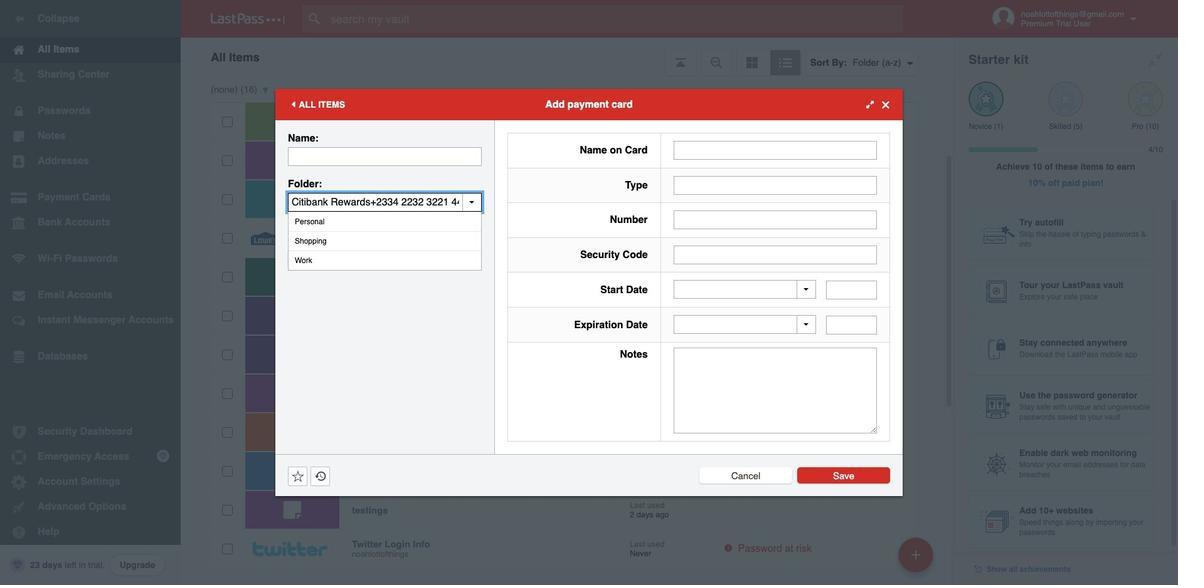 Task type: locate. For each thing, give the bounding box(es) containing it.
None text field
[[674, 141, 877, 160], [288, 147, 482, 166], [674, 246, 877, 265], [826, 281, 877, 300], [826, 316, 877, 335], [674, 141, 877, 160], [288, 147, 482, 166], [674, 246, 877, 265], [826, 281, 877, 300], [826, 316, 877, 335]]

main navigation navigation
[[0, 0, 181, 586]]

new item image
[[912, 551, 920, 560]]

dialog
[[275, 89, 903, 497]]

None text field
[[674, 176, 877, 195], [288, 193, 482, 212], [674, 211, 877, 230], [674, 348, 877, 434], [674, 176, 877, 195], [288, 193, 482, 212], [674, 211, 877, 230], [674, 348, 877, 434]]

new item navigation
[[894, 535, 941, 586]]



Task type: describe. For each thing, give the bounding box(es) containing it.
vault options navigation
[[181, 38, 954, 75]]

Search search field
[[302, 5, 928, 33]]

search my vault text field
[[302, 5, 928, 33]]

lastpass image
[[211, 13, 285, 24]]



